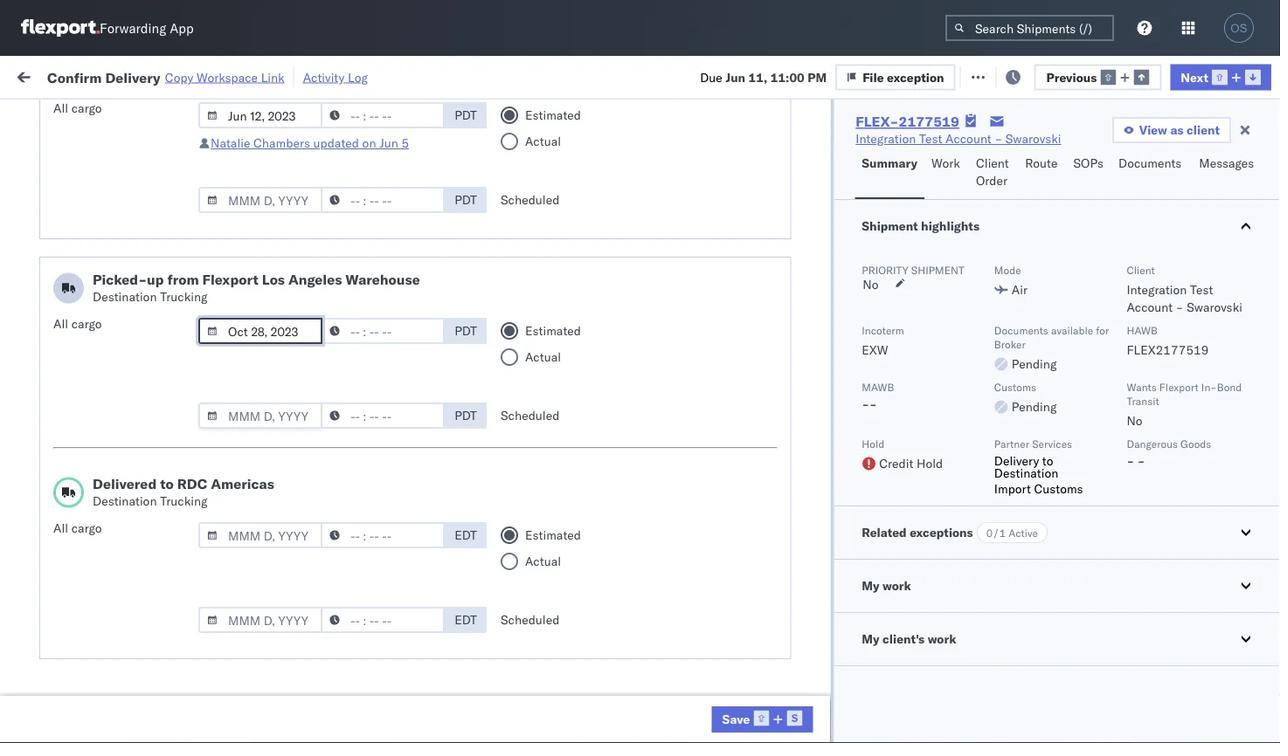 Task type: describe. For each thing, give the bounding box(es) containing it.
pdt, for 3:00 pm pdt, jun 6, 2023
[[333, 445, 361, 460]]

flex-2342352
[[965, 598, 1056, 614]]

import work
[[147, 68, 220, 83]]

flex- up flex-2026840
[[965, 329, 1003, 344]]

import inside button
[[147, 68, 187, 83]]

1 upload customs clearance documents link from the top
[[40, 280, 248, 315]]

1 solaredge from the left
[[676, 637, 732, 652]]

pdt, for 2:00 am pdt, aug 17, 2023
[[334, 291, 362, 306]]

pm for 6:35 pm pdt, aug 1, 2023
[[311, 214, 330, 229]]

2 upload from the top
[[40, 435, 80, 450]]

transit
[[1127, 395, 1160, 408]]

pm for 3:00 pm pdt, jun 6, 2023
[[311, 445, 330, 460]]

17,
[[391, 291, 410, 306]]

work inside import work button
[[190, 68, 220, 83]]

flex- up partner
[[965, 406, 1003, 421]]

schedule pickup from los angeles international airport
[[40, 243, 232, 275]]

schedule pickup from amsterdam airport schiphol, haarlemmermeer, netherlands
[[40, 320, 237, 370]]

2023 for 11:59 pm pdt, aug 24, 2023
[[420, 637, 450, 652]]

2310512 for 2:00 am pdt, aug 17, 2023
[[1003, 291, 1056, 306]]

2072939
[[1003, 521, 1056, 537]]

1 horizontal spatial work
[[883, 579, 912, 594]]

swarovski up route
[[1006, 131, 1062, 146]]

related
[[862, 525, 907, 541]]

pm for 11:01 pm pdt, oct 28, 2023
[[319, 175, 338, 191]]

schedule pickup from london heathrow airport, united kingdom
[[40, 166, 232, 198]]

2:59 pm pdt, jun 4, 2023
[[281, 329, 432, 344]]

28, for aug
[[391, 252, 410, 267]]

edt for first mmm d, yyyy text field from the bottom
[[455, 613, 477, 628]]

from for schedule pickup from amsterdam airport schiphol, haarlemmermeer, netherlands "link"
[[136, 320, 162, 335]]

order
[[976, 173, 1008, 188]]

2023 for 2:00 am pdt, aug 17, 2023
[[413, 291, 444, 306]]

83020849303
[[1191, 521, 1274, 537]]

1 all cargo from the top
[[53, 101, 102, 116]]

partner services delivery to destination import customs
[[995, 438, 1084, 497]]

confirm delivery
[[40, 559, 133, 574]]

international inside the confirm pickup from los angeles international airport
[[40, 683, 111, 698]]

cfs for 9:00 pm pdt, aug 16, 2023
[[141, 405, 164, 420]]

delivery inside upload proof of delivery link
[[130, 597, 175, 613]]

cargo for delivered
[[71, 521, 102, 536]]

confirm arrival at cfs for 1:00
[[40, 521, 164, 536]]

message
[[234, 68, 283, 83]]

customs up the delivered
[[83, 435, 132, 450]]

track
[[444, 68, 473, 83]]

2429971
[[1003, 175, 1056, 191]]

2:00 for 2:00 am pdt, aug 17, 2023
[[281, 291, 308, 306]]

swarovski inside client integration test account - swarovski incoterm exw
[[1187, 300, 1243, 315]]

schedule delivery appointment link for 6:35 pm pdt, aug 1, 2023
[[40, 212, 215, 229]]

client for order
[[976, 156, 1009, 171]]

205 on track
[[401, 68, 473, 83]]

progress
[[273, 108, 316, 122]]

by:
[[63, 107, 80, 122]]

2285185
[[1003, 214, 1056, 229]]

documents inside button
[[1119, 156, 1182, 171]]

1,
[[390, 214, 402, 229]]

flex- down "flex-2329631"
[[965, 291, 1003, 306]]

205
[[401, 68, 424, 83]]

swarovski down exceptions
[[912, 560, 968, 575]]

deadline
[[281, 143, 324, 156]]

los for schedule pickup from los angeles international airport
[[165, 243, 184, 258]]

next button
[[1171, 64, 1272, 90]]

resize handle column header for mode "button"
[[619, 135, 640, 744]]

filtered by:
[[17, 107, 80, 122]]

flexport. image
[[21, 19, 100, 37]]

view
[[1140, 122, 1168, 138]]

flex- down the order
[[965, 214, 1003, 229]]

my work inside button
[[862, 579, 912, 594]]

los inside picked-up from flexport los angeles warehouse destination trucking
[[262, 271, 285, 288]]

1 old solaredge (do not use) from the left
[[649, 637, 814, 652]]

confirm for 1:00 pm pdt, sep 3, 2023 confirm arrival at cfs button
[[40, 521, 85, 536]]

jun left 6,
[[364, 445, 384, 460]]

shipment highlights button
[[834, 200, 1281, 253]]

1 deckers from the left
[[649, 175, 694, 191]]

2:00 am pdt, aug 28, 2023
[[281, 252, 444, 267]]

work,
[[183, 108, 211, 122]]

pdt for mmm d, yyyy text box
[[455, 323, 477, 339]]

schedule for schiphol,
[[40, 320, 92, 335]]

flex- up summary
[[856, 113, 899, 130]]

flex-2069495
[[965, 560, 1056, 575]]

3,
[[389, 521, 400, 537]]

documents button
[[1112, 148, 1193, 199]]

1 vertical spatial mode
[[995, 264, 1022, 277]]

pm for 9:00 pm pdt, aug 16, 2023
[[311, 406, 330, 421]]

import inside partner services delivery to destination import customs
[[995, 482, 1031, 497]]

pm for 1:00 pm pdt, sep 3, 2023
[[311, 521, 330, 537]]

swarovski right related
[[912, 521, 968, 537]]

scheduled for delivered to rdc americas
[[501, 613, 560, 628]]

aug for 24,
[[372, 637, 395, 652]]

2023 for 2:00 am pdt, aug 28, 2023
[[413, 252, 444, 267]]

jun left 5
[[379, 135, 398, 151]]

3 international from the top
[[40, 491, 111, 506]]

dangerous
[[1127, 438, 1178, 451]]

9 resize handle column header from the left
[[1249, 135, 1270, 744]]

mawb
[[862, 381, 895, 394]]

2 use) from the left
[[899, 637, 928, 652]]

available
[[1052, 324, 1094, 337]]

pdt for third mmm d, yyyy text field from the bottom of the page
[[455, 408, 477, 424]]

arrival for 9:00
[[88, 405, 124, 420]]

schedule for airport,
[[40, 166, 92, 181]]

flex- down broker
[[965, 368, 1003, 383]]

copy
[[165, 69, 193, 85]]

consignee
[[762, 143, 813, 156]]

workspace
[[197, 69, 258, 85]]

flex- left active
[[965, 521, 1003, 537]]

swarovski down shipment
[[912, 291, 968, 306]]

flex2177519
[[1127, 343, 1209, 358]]

for for available
[[1096, 324, 1110, 337]]

0 vertical spatial at
[[347, 68, 358, 83]]

up
[[147, 271, 164, 288]]

schedule delivery appointment button for 6:35 pm pdt, aug 1, 2023
[[40, 212, 215, 231]]

swarovski up credit hold
[[912, 406, 968, 421]]

status ready for work, blocked, in progress
[[94, 108, 316, 122]]

log
[[348, 69, 368, 85]]

documents up the delivered
[[40, 452, 103, 468]]

pdt for 5th mmm d, yyyy text field from the bottom of the page
[[455, 108, 477, 123]]

confirm arrival at cfs for 9:00
[[40, 405, 164, 420]]

2 mmm d, yyyy text field from the top
[[198, 187, 323, 213]]

1 mmm d, yyyy text field from the top
[[198, 102, 323, 129]]

6:35
[[281, 214, 308, 229]]

2026840
[[1003, 368, 1056, 383]]

0 horizontal spatial exception
[[887, 69, 945, 85]]

americas
[[211, 476, 274, 493]]

-- : -- -- text field for 4th mmm d, yyyy text field from the top
[[321, 523, 445, 549]]

destination for partner services
[[995, 466, 1059, 481]]

angeles for schedule pickup from los angeles international airport
[[188, 243, 232, 258]]

flex- up flex-2221222
[[965, 445, 1003, 460]]

1 cargo from the top
[[71, 101, 102, 116]]

active
[[1009, 527, 1038, 540]]

flex- down flex-2069495
[[965, 598, 1003, 614]]

1 horizontal spatial file
[[983, 68, 1004, 83]]

-- : -- -- text field for 5th mmm d, yyyy text field from the bottom of the page
[[321, 102, 445, 129]]

flex- down flex-2285185
[[965, 252, 1003, 267]]

documents inside documents available for broker
[[995, 324, 1049, 337]]

destination inside picked-up from flexport los angeles warehouse destination trucking
[[93, 289, 157, 305]]

at for 9:00
[[127, 405, 138, 420]]

jun left the 11,
[[726, 69, 746, 85]]

confirm for confirm pickup from los angeles international airport button
[[40, 666, 85, 681]]

1 old from the left
[[649, 637, 673, 652]]

pdt, for 9:00 pm pdt, aug 16, 2023
[[333, 406, 361, 421]]

flex- up 0/1
[[965, 483, 1003, 498]]

0 vertical spatial on
[[427, 68, 441, 83]]

arrival for 1:00
[[88, 521, 124, 536]]

for for ready
[[166, 108, 181, 122]]

upload customs clearance documents button
[[40, 280, 248, 317]]

2 (do from the left
[[849, 637, 872, 652]]

consignee button
[[754, 139, 911, 156]]

pm for 11:59 pm pdt, aug 24, 2023
[[319, 637, 338, 652]]

snooze
[[474, 143, 508, 156]]

summary button
[[855, 148, 925, 199]]

0/1 active
[[987, 527, 1038, 540]]

Search Shipments (/) text field
[[946, 15, 1115, 41]]

confirm up "by:"
[[47, 68, 102, 86]]

due jun 11, 11:00 pm
[[700, 69, 827, 85]]

0 horizontal spatial on
[[362, 135, 376, 151]]

os button
[[1219, 8, 1260, 48]]

confirm arrival at cfs link for 9:00 pm pdt, aug 16, 2023
[[40, 404, 164, 422]]

schedule pickup from los angeles international airport button
[[40, 242, 248, 278]]

2 solaredge from the left
[[790, 637, 846, 652]]

appointment for 11:59 pm pdt, aug 24, 2023
[[143, 636, 215, 651]]

1 (do from the left
[[736, 637, 759, 652]]

scheduled for picked-up from flexport los angeles warehouse
[[501, 408, 560, 424]]

link
[[261, 69, 285, 85]]

6,
[[387, 445, 398, 460]]

delivery down the upload proof of delivery button
[[95, 636, 140, 651]]

bond
[[1218, 381, 1242, 394]]

hawb flex2177519
[[1127, 324, 1209, 358]]

1 horizontal spatial hold
[[917, 456, 943, 472]]

2023 for 11:01 pm pdt, oct 28, 2023
[[418, 175, 448, 191]]

work button
[[925, 148, 969, 199]]

estimated for picked-up from flexport los angeles warehouse
[[525, 323, 581, 339]]

angeles inside picked-up from flexport los angeles warehouse destination trucking
[[288, 271, 342, 288]]

0 horizontal spatial hold
[[862, 438, 885, 451]]

to inside 'delivered to rdc americas destination trucking'
[[160, 476, 174, 493]]

jun left 4,
[[364, 329, 384, 344]]

pickup down schiphol,
[[88, 358, 126, 373]]

1 confirm pickup from o'hare international airport button from the top
[[40, 357, 248, 394]]

flex- down 0/1
[[965, 560, 1003, 575]]

trucking inside picked-up from flexport los angeles warehouse destination trucking
[[160, 289, 208, 305]]

8,
[[390, 598, 401, 614]]

mbl/mawb numb button
[[1182, 139, 1281, 156]]

from for schedule pickup from los angeles international airport link
[[136, 243, 162, 258]]

2 confirm pickup from o'hare international airport button from the top
[[40, 472, 248, 509]]

2 old solaredge (do not use) from the left
[[762, 637, 928, 652]]

karl for 3:00 pm pdt, jun 6, 2023
[[912, 445, 935, 460]]

airport,
[[97, 183, 140, 198]]

wants
[[1127, 381, 1157, 394]]

airport inside schedule pickup from amsterdam airport schiphol, haarlemmermeer, netherlands
[[40, 337, 79, 352]]

incoterm
[[862, 324, 904, 337]]

1 horizontal spatial file exception
[[983, 68, 1064, 83]]

2 flex-2179454 from the top
[[965, 445, 1056, 460]]

2342352
[[1003, 598, 1056, 614]]

kingdom
[[183, 183, 232, 198]]

1 deckers macau limited(test) from the left
[[649, 175, 815, 191]]

0389179742
[[1191, 214, 1266, 229]]

5 mmm d, yyyy text field from the top
[[198, 608, 323, 634]]

united
[[143, 183, 180, 198]]

client for integration
[[1127, 264, 1155, 277]]

activity log button
[[303, 66, 368, 88]]

flex-2177519 link
[[856, 113, 960, 130]]

7:00 am pdt, sep 8, 2023
[[281, 598, 435, 614]]

2069495
[[1003, 560, 1056, 575]]

5 resize handle column header from the left
[[733, 135, 754, 744]]

flex-2310512 for 2:00 am pdt, aug 17, 2023
[[965, 291, 1056, 306]]

picked-
[[93, 271, 147, 288]]

pdt, for 2:59 pm pdt, jun 4, 2023
[[333, 329, 361, 344]]

natalie
[[211, 135, 250, 151]]

2221222
[[1003, 483, 1056, 498]]

pdt, for 11:01 pm pdt, oct 28, 2023
[[341, 175, 369, 191]]

1:00
[[281, 521, 308, 537]]

delivery inside partner services delivery to destination import customs
[[995, 454, 1040, 469]]

my for my work button
[[862, 579, 880, 594]]

2 schedule from the top
[[40, 213, 92, 228]]

confirm arrival at cfs link for 1:00 pm pdt, sep 3, 2023
[[40, 520, 164, 537]]

074493890280 for 2:59 pm pdt, jun 4, 2023
[[1191, 329, 1281, 344]]

shipment highlights
[[862, 219, 980, 234]]

confirm pickup from o'hare international airport link for 2nd confirm pickup from o'hare international airport button from the top
[[40, 472, 248, 507]]

3 resize handle column header from the left
[[505, 135, 526, 744]]

759
[[321, 68, 344, 83]]

oct
[[372, 175, 393, 191]]

074493890280 for 3:00 pm pdt, jun 6, 2023
[[1191, 445, 1281, 460]]

forwarding app link
[[21, 19, 194, 37]]

all for picked-
[[53, 316, 68, 332]]

am for 2:00 am pdt, aug 17, 2023
[[311, 291, 331, 306]]

broker
[[995, 338, 1026, 351]]

ready
[[133, 108, 164, 122]]

pdt, for 1:00 pm pdt, sep 3, 2023
[[333, 521, 361, 537]]

test inside integration test account - swarovski link
[[920, 131, 943, 146]]

upload proof of delivery button
[[40, 597, 175, 616]]

2 vertical spatial work
[[928, 632, 957, 647]]

filtered
[[17, 107, 60, 122]]

schedule pickup from amsterdam airport schiphol, haarlemmermeer, netherlands button
[[40, 319, 248, 370]]

o'hare for 2nd confirm pickup from o'hare international airport button from the top
[[158, 473, 196, 489]]

integration inside client integration test account - swarovski incoterm exw
[[1127, 282, 1187, 298]]

delivery down airport,
[[95, 213, 140, 228]]

upload proof of delivery link
[[40, 597, 175, 614]]

flexport inside picked-up from flexport los angeles warehouse destination trucking
[[202, 271, 259, 288]]

natalie chambers updated on jun 5
[[211, 135, 409, 151]]

0 horizontal spatial file
[[863, 69, 884, 85]]

pickup for --
[[95, 243, 133, 258]]

previous button
[[1035, 64, 1162, 90]]

pm right the 11:00
[[808, 69, 827, 85]]

2 not from the left
[[876, 637, 896, 652]]

11:00
[[771, 69, 805, 85]]

mode button
[[526, 139, 622, 156]]



Task type: vqa. For each thing, say whether or not it's contained in the screenshot.
458574
no



Task type: locate. For each thing, give the bounding box(es) containing it.
3 upload from the top
[[40, 597, 80, 613]]

from down upload customs clearance documents button
[[136, 320, 162, 335]]

all cargo up schiphol,
[[53, 316, 102, 332]]

0 horizontal spatial limited(test)
[[738, 175, 815, 191]]

from up up
[[136, 243, 162, 258]]

edt right 3, at the left of the page
[[455, 528, 477, 543]]

updated
[[313, 135, 359, 151]]

flex-2329631 button
[[937, 248, 1059, 272], [937, 248, 1059, 272]]

0 vertical spatial flexport
[[202, 271, 259, 288]]

workitem
[[19, 143, 65, 156]]

3 cargo from the top
[[71, 521, 102, 536]]

1 horizontal spatial deckers
[[762, 175, 808, 191]]

macau
[[697, 175, 735, 191], [811, 175, 848, 191]]

from for confirm pickup from los angeles international airport link
[[129, 666, 155, 681]]

1 resize handle column header from the left
[[250, 135, 271, 744]]

1 -- : -- -- text field from the top
[[321, 102, 445, 129]]

trucking up amsterdam
[[160, 289, 208, 305]]

schedule inside schedule pickup from los angeles international airport
[[40, 243, 92, 258]]

edt for 4th mmm d, yyyy text field from the top
[[455, 528, 477, 543]]

0 horizontal spatial deckers
[[649, 175, 694, 191]]

0 horizontal spatial solaredge
[[676, 637, 732, 652]]

0 vertical spatial confirm arrival at cfs
[[40, 405, 164, 420]]

2 vertical spatial cargo
[[71, 521, 102, 536]]

2 deckers from the left
[[762, 175, 808, 191]]

forwarding app
[[100, 20, 194, 36]]

mmm d, yyyy text field down americas
[[198, 523, 323, 549]]

pickup left rdc
[[88, 473, 126, 489]]

batch action button
[[1156, 63, 1271, 89]]

route button
[[1019, 148, 1067, 199]]

upload for 7:00 am pdt, sep 8, 2023
[[40, 597, 80, 613]]

0 horizontal spatial for
[[166, 108, 181, 122]]

save
[[723, 712, 750, 727]]

0 vertical spatial appointment
[[143, 213, 215, 228]]

from inside schedule pickup from los angeles international airport
[[136, 243, 162, 258]]

cargo up confirm delivery
[[71, 521, 102, 536]]

2023 right the 1,
[[405, 214, 435, 229]]

airport
[[114, 260, 153, 275], [40, 337, 79, 352], [114, 375, 153, 391], [114, 491, 153, 506], [114, 683, 153, 698]]

2023 right the '24,'
[[420, 637, 450, 652]]

2 2179454 from the top
[[1003, 445, 1056, 460]]

0 vertical spatial hold
[[862, 438, 885, 451]]

1 horizontal spatial macau
[[811, 175, 848, 191]]

my
[[17, 63, 45, 87], [862, 579, 880, 594], [862, 632, 880, 647]]

2 vertical spatial angeles
[[180, 666, 225, 681]]

2 arrival from the top
[[88, 521, 124, 536]]

international inside schedule pickup from los angeles international airport
[[40, 260, 111, 275]]

1 vertical spatial 2310512
[[1003, 406, 1056, 421]]

0 vertical spatial confirm pickup from o'hare international airport
[[40, 358, 196, 391]]

1 use) from the left
[[785, 637, 814, 652]]

8 resize handle column header from the left
[[1161, 135, 1182, 744]]

-- : -- -- text field for picked-up from flexport los angeles warehouse
[[321, 403, 445, 429]]

confirm arrival at cfs button up confirm delivery
[[40, 520, 164, 539]]

1 upload customs clearance documents from the top
[[40, 281, 191, 314]]

1 horizontal spatial old
[[762, 637, 787, 652]]

client inside button
[[976, 156, 1009, 171]]

my inside my work button
[[862, 579, 880, 594]]

client inside client integration test account - swarovski incoterm exw
[[1127, 264, 1155, 277]]

confirm pickup from o'hare international airport link
[[40, 357, 248, 392], [40, 472, 248, 507]]

0 vertical spatial schedule delivery appointment
[[40, 213, 215, 228]]

2 2310512 from the top
[[1003, 406, 1056, 421]]

0 vertical spatial confirm pickup from o'hare international airport link
[[40, 357, 248, 392]]

container numbers button
[[1068, 132, 1164, 163]]

2023 for 7:00 am pdt, sep 8, 2023
[[404, 598, 435, 614]]

to inside partner services delivery to destination import customs
[[1043, 454, 1054, 469]]

0 vertical spatial confirm pickup from o'hare international airport button
[[40, 357, 248, 394]]

confirm arrival at cfs up confirm delivery
[[40, 521, 164, 536]]

schedule inside schedule pickup from london heathrow airport, united kingdom
[[40, 166, 92, 181]]

pdt down snooze
[[455, 192, 477, 208]]

aug for 1,
[[364, 214, 387, 229]]

0 horizontal spatial work
[[50, 63, 95, 87]]

partner
[[995, 438, 1030, 451]]

1 confirm arrival at cfs from the top
[[40, 405, 164, 420]]

aug for 16,
[[364, 406, 387, 421]]

-- : -- -- text field for delivered to rdc americas
[[321, 608, 445, 634]]

1 estimated from the top
[[525, 108, 581, 123]]

2 trucking from the top
[[160, 494, 208, 509]]

pickup for integration test account - swarovski
[[88, 473, 126, 489]]

0 horizontal spatial import
[[147, 68, 187, 83]]

-
[[995, 131, 1003, 146], [762, 252, 770, 267], [770, 252, 777, 267], [901, 291, 909, 306], [1191, 291, 1198, 306], [1198, 291, 1206, 306], [1176, 300, 1184, 315], [901, 329, 909, 344], [901, 368, 909, 383], [862, 397, 870, 412], [870, 397, 877, 412], [901, 406, 909, 421], [901, 445, 909, 460], [1127, 454, 1135, 469], [1138, 454, 1146, 469], [901, 483, 909, 498], [901, 521, 909, 537], [901, 560, 909, 575], [1191, 598, 1198, 614], [1198, 598, 1206, 614], [762, 714, 770, 729], [770, 714, 777, 729]]

am
[[311, 252, 331, 267], [311, 291, 331, 306], [311, 598, 331, 614]]

0 vertical spatial all
[[53, 101, 68, 116]]

0 vertical spatial my
[[17, 63, 45, 87]]

schedule delivery appointment down airport,
[[40, 213, 215, 228]]

schedule delivery appointment link down airport,
[[40, 212, 215, 229]]

upload inside button
[[40, 281, 80, 296]]

pickup for integration test account - karl lagerfeld
[[95, 320, 133, 335]]

mbl/mawb
[[1191, 143, 1251, 156]]

2 old from the left
[[762, 637, 787, 652]]

customs inside button
[[83, 281, 132, 296]]

schedule delivery appointment
[[40, 213, 215, 228], [40, 636, 215, 651]]

0 horizontal spatial file exception
[[863, 69, 945, 85]]

0 vertical spatial destination
[[93, 289, 157, 305]]

3 all from the top
[[53, 521, 68, 536]]

container numbers
[[1077, 136, 1124, 163]]

resize handle column header for container numbers button
[[1161, 135, 1182, 744]]

in
[[260, 108, 270, 122]]

1 all from the top
[[53, 101, 68, 116]]

pm right 6:35
[[311, 214, 330, 229]]

1 horizontal spatial my work
[[862, 579, 912, 594]]

from for confirm pickup from o'hare international airport link related to 1st confirm pickup from o'hare international airport button from the top
[[129, 358, 155, 373]]

angeles inside the confirm pickup from los angeles international airport
[[180, 666, 225, 681]]

customs down broker
[[995, 381, 1037, 394]]

status
[[94, 108, 125, 122]]

all for delivered
[[53, 521, 68, 536]]

all up workitem
[[53, 101, 68, 116]]

trucking down rdc
[[160, 494, 208, 509]]

1 vertical spatial 074493890280
[[1191, 445, 1281, 460]]

1 vertical spatial o'hare
[[158, 473, 196, 489]]

(do
[[749, 214, 775, 229], [749, 252, 775, 267], [749, 598, 775, 614], [863, 598, 888, 614], [749, 675, 775, 691], [863, 675, 888, 691]]

confirm inside 'button'
[[40, 559, 85, 574]]

client
[[976, 156, 1009, 171], [1127, 264, 1155, 277]]

0 vertical spatial flex-2179454
[[965, 329, 1056, 344]]

1 arrival from the top
[[88, 405, 124, 420]]

1 vertical spatial actual
[[525, 350, 561, 365]]

trucking inside 'delivered to rdc americas destination trucking'
[[160, 494, 208, 509]]

pdt, up 3:00 pm pdt, jun 6, 2023
[[333, 406, 361, 421]]

-- : -- -- text field up 8, at the bottom left of the page
[[321, 523, 445, 549]]

0 vertical spatial am
[[311, 252, 331, 267]]

1 pdt from the top
[[455, 108, 477, 123]]

1 appointment from the top
[[143, 213, 215, 228]]

integration test account - karl lagerfeld for 3:00 pm pdt, jun 6, 2023
[[762, 445, 990, 460]]

1 vertical spatial upload
[[40, 435, 80, 450]]

2023 right 6,
[[401, 445, 432, 460]]

1 vertical spatial destination
[[995, 466, 1059, 481]]

from for schedule pickup from london heathrow airport, united kingdom link
[[136, 166, 162, 181]]

pickup inside schedule pickup from london heathrow airport, united kingdom
[[95, 166, 133, 181]]

angeles for confirm pickup from los angeles international airport
[[180, 666, 225, 681]]

MMM D, YYYY text field
[[198, 102, 323, 129], [198, 187, 323, 213], [198, 403, 323, 429], [198, 523, 323, 549], [198, 608, 323, 634]]

1 vertical spatial clearance
[[135, 435, 191, 450]]

confirm pickup from o'hare international airport for confirm pickup from o'hare international airport link associated with 2nd confirm pickup from o'hare international airport button from the top
[[40, 473, 196, 506]]

upload customs clearance documents up the delivered
[[40, 435, 191, 468]]

schedule delivery appointment for 11:59
[[40, 636, 215, 651]]

clearance inside button
[[135, 281, 191, 296]]

trucking
[[160, 289, 208, 305], [160, 494, 208, 509]]

documents
[[1119, 156, 1182, 171], [40, 299, 103, 314], [995, 324, 1049, 337], [40, 452, 103, 468]]

2 deckers macau limited(test) from the left
[[762, 175, 929, 191]]

upload customs clearance documents link down schedule pickup from los angeles international airport button
[[40, 280, 248, 315]]

pdt, up 11:59 pm pdt, aug 24, 2023
[[334, 598, 362, 614]]

2 macau from the left
[[811, 175, 848, 191]]

1 macau from the left
[[697, 175, 735, 191]]

sep for 8,
[[365, 598, 387, 614]]

0 vertical spatial lagerfeld
[[938, 329, 990, 344]]

mmm d, yyyy text field up 6:35
[[198, 187, 323, 213]]

1 vertical spatial 2179454
[[1003, 445, 1056, 460]]

airport inside the confirm pickup from los angeles international airport
[[114, 683, 153, 698]]

lagerfeld for 2:59 pm pdt, jun 4, 2023
[[938, 329, 990, 344]]

integration test account - karl lagerfeld for 2:59 pm pdt, jun 4, 2023
[[762, 329, 990, 344]]

mode inside "button"
[[535, 143, 563, 156]]

my client's work
[[862, 632, 957, 647]]

0 horizontal spatial macau
[[697, 175, 735, 191]]

use)
[[785, 637, 814, 652], [899, 637, 928, 652]]

upload customs clearance documents inside button
[[40, 281, 191, 314]]

1 horizontal spatial import
[[995, 482, 1031, 497]]

o'hare for 1st confirm pickup from o'hare international airport button from the top
[[158, 358, 196, 373]]

cfs for 1:00 pm pdt, sep 3, 2023
[[141, 521, 164, 536]]

2 vertical spatial actual
[[525, 554, 561, 570]]

flex-2342352 button
[[937, 594, 1059, 618], [937, 594, 1059, 618]]

client order button
[[969, 148, 1019, 199]]

from inside the confirm pickup from los angeles international airport
[[129, 666, 155, 681]]

los inside schedule pickup from los angeles international airport
[[165, 243, 184, 258]]

1 vertical spatial cfs
[[141, 521, 164, 536]]

1 clearance from the top
[[135, 281, 191, 296]]

7 resize handle column header from the left
[[1047, 135, 1068, 744]]

confirm for confirm arrival at cfs button for 9:00 pm pdt, aug 16, 2023
[[40, 405, 85, 420]]

confirm left the delivered
[[40, 473, 85, 489]]

mbl/mawb numb
[[1191, 143, 1281, 156]]

2 flex-2310512 from the top
[[965, 406, 1056, 421]]

los for confirm pickup from los angeles international airport
[[158, 666, 177, 681]]

0 horizontal spatial (do
[[736, 637, 759, 652]]

0 horizontal spatial mode
[[535, 143, 563, 156]]

074493890280 up '01693401893'
[[1191, 329, 1281, 344]]

pdt for second mmm d, yyyy text field from the top
[[455, 192, 477, 208]]

am for 7:00 am pdt, sep 8, 2023
[[311, 598, 331, 614]]

2023 for 1:00 pm pdt, sep 3, 2023
[[403, 521, 434, 537]]

on down "snoozed"
[[362, 135, 376, 151]]

1 scheduled from the top
[[501, 192, 560, 208]]

mode right snooze
[[535, 143, 563, 156]]

os
[[1231, 21, 1248, 35]]

2 karl from the top
[[912, 445, 935, 460]]

confirm arrival at cfs button down the netherlands
[[40, 404, 164, 424]]

confirm inside the confirm pickup from los angeles international airport
[[40, 666, 85, 681]]

2023 for 2:59 pm pdt, jun 4, 2023
[[401, 329, 432, 344]]

pdt, for 6:35 pm pdt, aug 1, 2023
[[333, 214, 361, 229]]

0 vertical spatial work
[[50, 63, 95, 87]]

1 confirm pickup from o'hare international airport from the top
[[40, 358, 196, 391]]

confirm down schiphol,
[[40, 358, 85, 373]]

schedule delivery appointment link up the confirm pickup from los angeles international airport
[[40, 635, 215, 653]]

2 vertical spatial -- : -- -- text field
[[321, 608, 445, 634]]

pdt, left oct
[[341, 175, 369, 191]]

2 confirm pickup from o'hare international airport link from the top
[[40, 472, 248, 507]]

upload proof of delivery
[[40, 597, 175, 613]]

0 vertical spatial import
[[147, 68, 187, 83]]

2 vertical spatial all
[[53, 521, 68, 536]]

2 schedule delivery appointment button from the top
[[40, 635, 215, 654]]

flex-2310512
[[965, 291, 1056, 306], [965, 406, 1056, 421]]

schedule delivery appointment button up the confirm pickup from los angeles international airport
[[40, 635, 215, 654]]

Search Work text field
[[693, 63, 884, 89]]

messages button
[[1193, 148, 1264, 199]]

-- : -- -- text field
[[321, 187, 445, 213], [321, 403, 445, 429], [321, 608, 445, 634]]

confirm arrival at cfs button for 9:00 pm pdt, aug 16, 2023
[[40, 404, 164, 424]]

confirm pickup from o'hare international airport link for 1st confirm pickup from o'hare international airport button from the top
[[40, 357, 248, 392]]

work inside 'work' button
[[932, 156, 961, 171]]

lagerfeld left broker
[[938, 329, 990, 344]]

pickup up airport,
[[95, 166, 133, 181]]

client
[[1187, 122, 1220, 138]]

1 -- : -- -- text field from the top
[[321, 187, 445, 213]]

2 estimated from the top
[[525, 323, 581, 339]]

from inside schedule pickup from london heathrow airport, united kingdom
[[136, 166, 162, 181]]

hold up the credit
[[862, 438, 885, 451]]

am for 2:00 am pdt, aug 28, 2023
[[311, 252, 331, 267]]

1 flex-2310512 from the top
[[965, 291, 1056, 306]]

am down 6:35 pm pdt, aug 1, 2023
[[311, 252, 331, 267]]

1 vertical spatial confirm arrival at cfs
[[40, 521, 164, 536]]

pm right 2:59
[[311, 329, 330, 344]]

1 vertical spatial upload customs clearance documents
[[40, 435, 191, 468]]

pdt, for 7:00 am pdt, sep 8, 2023
[[334, 598, 362, 614]]

aug down warehouse
[[365, 291, 388, 306]]

2177519
[[899, 113, 960, 130]]

flexport left in-
[[1160, 381, 1199, 394]]

my down related
[[862, 579, 880, 594]]

delivery up ready
[[105, 68, 161, 86]]

airport inside schedule pickup from los angeles international airport
[[114, 260, 153, 275]]

documents inside button
[[40, 299, 103, 314]]

destination for delivered to rdc americas
[[93, 494, 157, 509]]

2 am from the top
[[311, 291, 331, 306]]

pdt,
[[341, 175, 369, 191], [333, 214, 361, 229], [334, 252, 362, 267], [334, 291, 362, 306], [333, 329, 361, 344], [333, 406, 361, 421], [333, 445, 361, 460], [333, 521, 361, 537], [334, 598, 362, 614], [341, 637, 369, 652]]

forwarding
[[100, 20, 166, 36]]

1 vertical spatial estimated
[[525, 323, 581, 339]]

1 international from the top
[[40, 260, 111, 275]]

1 schedule delivery appointment link from the top
[[40, 212, 215, 229]]

0 vertical spatial work
[[190, 68, 220, 83]]

1 horizontal spatial on
[[427, 68, 441, 83]]

from left rdc
[[129, 473, 155, 489]]

aug left the '24,'
[[372, 637, 395, 652]]

1 upload from the top
[[40, 281, 80, 296]]

from inside picked-up from flexport los angeles warehouse destination trucking
[[167, 271, 199, 288]]

pickup inside schedule pickup from los angeles international airport
[[95, 243, 133, 258]]

1 not from the left
[[762, 637, 782, 652]]

0 horizontal spatial no
[[863, 277, 879, 292]]

sep
[[364, 521, 386, 537], [365, 598, 387, 614]]

appointment for 6:35 pm pdt, aug 1, 2023
[[143, 213, 215, 228]]

all
[[53, 101, 68, 116], [53, 316, 68, 332], [53, 521, 68, 536]]

hold right the credit
[[917, 456, 943, 472]]

to
[[1043, 454, 1054, 469], [160, 476, 174, 493]]

2 upload customs clearance documents from the top
[[40, 435, 191, 468]]

2 vertical spatial los
[[158, 666, 177, 681]]

0 horizontal spatial my work
[[17, 63, 95, 87]]

3 pdt from the top
[[455, 323, 477, 339]]

0 vertical spatial o'hare
[[158, 358, 196, 373]]

pm
[[808, 69, 827, 85], [319, 175, 338, 191], [311, 214, 330, 229], [311, 329, 330, 344], [311, 406, 330, 421], [311, 445, 330, 460], [311, 521, 330, 537], [319, 637, 338, 652]]

2 vertical spatial my
[[862, 632, 880, 647]]

flex-2310512 for 9:00 pm pdt, aug 16, 2023
[[965, 406, 1056, 421]]

confirm for the confirm delivery 'button'
[[40, 559, 85, 574]]

2 upload customs clearance documents link from the top
[[40, 434, 248, 469]]

2310512
[[1003, 291, 1056, 306], [1003, 406, 1056, 421]]

cargo right filtered
[[71, 101, 102, 116]]

mmm d, yyyy text field up the 3:00
[[198, 403, 323, 429]]

documents down view
[[1119, 156, 1182, 171]]

swarovski right the mawb
[[912, 368, 968, 383]]

2023 for 6:35 pm pdt, aug 1, 2023
[[405, 214, 435, 229]]

destination inside partner services delivery to destination import customs
[[995, 466, 1059, 481]]

1 flex-2179454 from the top
[[965, 329, 1056, 344]]

pdt, left 3, at the left of the page
[[333, 521, 361, 537]]

file exception up flex-2177519 link
[[863, 69, 945, 85]]

action
[[1221, 68, 1259, 83]]

file
[[983, 68, 1004, 83], [863, 69, 884, 85]]

schedule pickup from los angeles international airport link
[[40, 242, 248, 277]]

swarovski up hawb flex2177519
[[1187, 300, 1243, 315]]

1 vertical spatial 2:00
[[281, 291, 308, 306]]

confirm for 1st confirm pickup from o'hare international airport button from the top
[[40, 358, 85, 373]]

1 2310512 from the top
[[1003, 291, 1056, 306]]

schedule delivery appointment for 6:35
[[40, 213, 215, 228]]

2 confirm arrival at cfs link from the top
[[40, 520, 164, 537]]

for left work,
[[166, 108, 181, 122]]

1 vertical spatial confirm pickup from o'hare international airport link
[[40, 472, 248, 507]]

2023 right oct
[[418, 175, 448, 191]]

scheduled
[[501, 192, 560, 208], [501, 408, 560, 424], [501, 613, 560, 628]]

2 clearance from the top
[[135, 435, 191, 450]]

2:00 for 2:00 am pdt, aug 28, 2023
[[281, 252, 308, 267]]

4 pdt from the top
[[455, 408, 477, 424]]

0 vertical spatial 2:00
[[281, 252, 308, 267]]

pdt, down 7:00 am pdt, sep 8, 2023 on the left
[[341, 637, 369, 652]]

snoozed
[[362, 108, 402, 122]]

my work button
[[834, 560, 1281, 613]]

actions
[[1228, 143, 1264, 156]]

mmm d, yyyy text field up 11:59
[[198, 608, 323, 634]]

2 resize handle column header from the left
[[444, 135, 465, 744]]

0 horizontal spatial old
[[649, 637, 673, 652]]

2 pending from the top
[[1012, 399, 1057, 415]]

1 vertical spatial -- : -- -- text field
[[321, 403, 445, 429]]

file exception down search shipments (/) text box
[[983, 68, 1064, 83]]

all cargo for delivered
[[53, 521, 102, 536]]

destination inside 'delivered to rdc americas destination trucking'
[[93, 494, 157, 509]]

as
[[1171, 122, 1184, 138]]

customs down services
[[1035, 482, 1084, 497]]

01693401893
[[1191, 368, 1274, 383]]

use)
[[806, 214, 837, 229], [806, 252, 837, 267], [806, 598, 837, 614], [919, 598, 951, 614], [806, 675, 837, 691], [919, 675, 951, 691]]

at left risk
[[347, 68, 358, 83]]

1 karl from the top
[[912, 329, 935, 344]]

delivered
[[93, 476, 157, 493]]

lagerfeld left partner
[[938, 445, 990, 460]]

resize handle column header
[[250, 135, 271, 744], [444, 135, 465, 744], [505, 135, 526, 744], [619, 135, 640, 744], [733, 135, 754, 744], [907, 135, 928, 744], [1047, 135, 1068, 744], [1161, 135, 1182, 744], [1249, 135, 1270, 744]]

1 confirm arrival at cfs link from the top
[[40, 404, 164, 422]]

pending for customs
[[1012, 399, 1057, 415]]

1 2179454 from the top
[[1003, 329, 1056, 344]]

2023 right the 17,
[[413, 291, 444, 306]]

lagerfeld for 3:00 pm pdt, jun 6, 2023
[[938, 445, 990, 460]]

3:00 pm pdt, jun 6, 2023
[[281, 445, 432, 460]]

2 lagerfeld from the top
[[938, 445, 990, 460]]

test inside client integration test account - swarovski incoterm exw
[[1191, 282, 1214, 298]]

0 vertical spatial integration test account - karl lagerfeld
[[762, 329, 990, 344]]

6:35 pm pdt, aug 1, 2023
[[281, 214, 435, 229]]

integration test account - karl lagerfeld
[[762, 329, 990, 344], [762, 445, 990, 460]]

1 vertical spatial flex-2310512
[[965, 406, 1056, 421]]

2 confirm arrival at cfs from the top
[[40, 521, 164, 536]]

confirm arrival at cfs
[[40, 405, 164, 420], [40, 521, 164, 536]]

5 schedule from the top
[[40, 636, 92, 651]]

MMM D, YYYY text field
[[198, 318, 323, 344]]

flex-2329631
[[965, 252, 1056, 267]]

1 vertical spatial confirm arrival at cfs button
[[40, 520, 164, 539]]

limited(test) down summary
[[851, 175, 929, 191]]

2 vertical spatial at
[[127, 521, 138, 536]]

resize handle column header for flex id button
[[1047, 135, 1068, 744]]

-- : -- -- text field for mmm d, yyyy text box
[[321, 318, 445, 344]]

2 confirm arrival at cfs button from the top
[[40, 520, 164, 539]]

estimated for delivered to rdc americas
[[525, 528, 581, 543]]

2 schedule delivery appointment from the top
[[40, 636, 215, 651]]

2 scheduled from the top
[[501, 408, 560, 424]]

flex-2429971
[[965, 175, 1056, 191]]

confirm arrival at cfs link up confirm delivery
[[40, 520, 164, 537]]

schedule inside schedule pickup from amsterdam airport schiphol, haarlemmermeer, netherlands
[[40, 320, 92, 335]]

28,
[[396, 175, 415, 191], [391, 252, 410, 267]]

1 trucking from the top
[[160, 289, 208, 305]]

to left rdc
[[160, 476, 174, 493]]

apple
[[649, 214, 681, 229], [649, 252, 681, 267], [649, 598, 681, 614], [762, 598, 795, 614], [649, 675, 681, 691], [762, 675, 795, 691]]

all cargo up workitem
[[53, 101, 102, 116]]

1 confirm arrival at cfs button from the top
[[40, 404, 164, 424]]

pm for 2:59 pm pdt, jun 4, 2023
[[311, 329, 330, 344]]

file down search shipments (/) text box
[[983, 68, 1004, 83]]

28, for oct
[[396, 175, 415, 191]]

sep for 3,
[[364, 521, 386, 537]]

pdt, for 2:00 am pdt, aug 28, 2023
[[334, 252, 362, 267]]

flex- down flex id button
[[965, 175, 1003, 191]]

2310512 for 9:00 pm pdt, aug 16, 2023
[[1003, 406, 1056, 421]]

0 vertical spatial estimated
[[525, 108, 581, 123]]

confirm down the netherlands
[[40, 405, 85, 420]]

account inside client integration test account - swarovski incoterm exw
[[1127, 300, 1173, 315]]

import up the flex-2072939 on the right bottom
[[995, 482, 1031, 497]]

1 vertical spatial confirm pickup from o'hare international airport
[[40, 473, 196, 506]]

2 actual from the top
[[525, 350, 561, 365]]

pickup inside the confirm pickup from los angeles international airport
[[88, 666, 126, 681]]

flexport inside wants flexport in-bond transit no
[[1160, 381, 1199, 394]]

1 vertical spatial sep
[[365, 598, 387, 614]]

schedule delivery appointment link for 11:59 pm pdt, aug 24, 2023
[[40, 635, 215, 653]]

deckers macau limited(test) down consignee button at right top
[[762, 175, 929, 191]]

0 vertical spatial clearance
[[135, 281, 191, 296]]

-- : -- -- text field up the 1,
[[321, 187, 445, 213]]

2 integration test account - karl lagerfeld from the top
[[762, 445, 990, 460]]

2 all cargo from the top
[[53, 316, 102, 332]]

2 pdt from the top
[[455, 192, 477, 208]]

flex-2310512 up partner
[[965, 406, 1056, 421]]

1 vertical spatial flexport
[[1160, 381, 1199, 394]]

flex-2177519
[[856, 113, 960, 130]]

all cargo for picked-
[[53, 316, 102, 332]]

4 mmm d, yyyy text field from the top
[[198, 523, 323, 549]]

no inside wants flexport in-bond transit no
[[1127, 413, 1143, 429]]

2:00 up 2:59
[[281, 291, 308, 306]]

0 vertical spatial flex-2310512
[[965, 291, 1056, 306]]

confirm for 2nd confirm pickup from o'hare international airport button from the top
[[40, 473, 85, 489]]

los inside the confirm pickup from los angeles international airport
[[158, 666, 177, 681]]

2 vertical spatial estimated
[[525, 528, 581, 543]]

confirm pickup from o'hare international airport for confirm pickup from o'hare international airport link related to 1st confirm pickup from o'hare international airport button from the top
[[40, 358, 196, 391]]

upload inside button
[[40, 597, 80, 613]]

3 actual from the top
[[525, 554, 561, 570]]

0 vertical spatial pending
[[1012, 357, 1057, 372]]

3 estimated from the top
[[525, 528, 581, 543]]

deckers macau limited(test) down consignee on the right of the page
[[649, 175, 815, 191]]

1 vertical spatial confirm arrival at cfs link
[[40, 520, 164, 537]]

my for my client's work button
[[862, 632, 880, 647]]

work up client's at bottom right
[[883, 579, 912, 594]]

shipment
[[912, 264, 965, 277]]

at
[[347, 68, 358, 83], [127, 405, 138, 420], [127, 521, 138, 536]]

1 schedule delivery appointment button from the top
[[40, 212, 215, 231]]

actual for picked-up from flexport los angeles warehouse
[[525, 350, 561, 365]]

2179454 up 2221222
[[1003, 445, 1056, 460]]

from
[[136, 166, 162, 181], [136, 243, 162, 258], [167, 271, 199, 288], [136, 320, 162, 335], [129, 358, 155, 373], [129, 473, 155, 489], [129, 666, 155, 681]]

-- : -- -- text field
[[321, 102, 445, 129], [321, 318, 445, 344], [321, 523, 445, 549]]

2179454 up 2026840 at the right
[[1003, 329, 1056, 344]]

0 vertical spatial my work
[[17, 63, 95, 87]]

resize handle column header for the workitem button
[[250, 135, 271, 744]]

4 international from the top
[[40, 683, 111, 698]]

1 actual from the top
[[525, 134, 561, 149]]

from inside schedule pickup from amsterdam airport schiphol, haarlemmermeer, netherlands
[[136, 320, 162, 335]]

swarovski down credit hold
[[912, 483, 968, 498]]

1 cfs from the top
[[141, 405, 164, 420]]

2 -- : -- -- text field from the top
[[321, 403, 445, 429]]

2179454
[[1003, 329, 1056, 344], [1003, 445, 1056, 460]]

jun
[[726, 69, 746, 85], [379, 135, 398, 151], [364, 329, 384, 344], [364, 445, 384, 460]]

messages
[[1200, 156, 1255, 171]]

2 074493890280 from the top
[[1191, 445, 1281, 460]]

my work up filtered by:
[[17, 63, 95, 87]]

1 limited(test) from the left
[[738, 175, 815, 191]]

0 vertical spatial mode
[[535, 143, 563, 156]]

1 vertical spatial integration test account - karl lagerfeld
[[762, 445, 990, 460]]

pickup inside schedule pickup from amsterdam airport schiphol, haarlemmermeer, netherlands
[[95, 320, 133, 335]]

1 horizontal spatial (do
[[849, 637, 872, 652]]

4 schedule from the top
[[40, 320, 92, 335]]

pdt, for 11:59 pm pdt, aug 24, 2023
[[341, 637, 369, 652]]

cfs down 'delivered to rdc americas destination trucking'
[[141, 521, 164, 536]]

1 horizontal spatial flexport
[[1160, 381, 1199, 394]]

2 cargo from the top
[[71, 316, 102, 332]]

3 mmm d, yyyy text field from the top
[[198, 403, 323, 429]]

(do up save
[[736, 637, 759, 652]]

2 international from the top
[[40, 375, 111, 391]]

1 vertical spatial schedule delivery appointment button
[[40, 635, 215, 654]]

2023 for 3:00 pm pdt, jun 6, 2023
[[401, 445, 432, 460]]

pickup for deckers macau limited(test)
[[95, 166, 133, 181]]

for inside documents available for broker
[[1096, 324, 1110, 337]]

1:00 pm pdt, sep 3, 2023
[[281, 521, 434, 537]]

1 074493890280 from the top
[[1191, 329, 1281, 344]]

0 vertical spatial sep
[[364, 521, 386, 537]]

angeles inside schedule pickup from los angeles international airport
[[188, 243, 232, 258]]

1 vertical spatial 28,
[[391, 252, 410, 267]]

2 limited(test) from the left
[[851, 175, 929, 191]]

at for 1:00
[[127, 521, 138, 536]]

0 vertical spatial edt
[[455, 528, 477, 543]]

(do left client's at bottom right
[[849, 637, 872, 652]]

all cargo up confirm delivery
[[53, 521, 102, 536]]

0 horizontal spatial work
[[190, 68, 220, 83]]

flex-2221222
[[965, 483, 1056, 498]]

2 confirm pickup from o'hare international airport from the top
[[40, 473, 196, 506]]

solaredge up save
[[676, 637, 732, 652]]

1 am from the top
[[311, 252, 331, 267]]

1 lagerfeld from the top
[[938, 329, 990, 344]]

0 vertical spatial 074493890280
[[1191, 329, 1281, 344]]

123345564345
[[1191, 637, 1281, 652]]

solaredge left client's at bottom right
[[790, 637, 846, 652]]

customs inside partner services delivery to destination import customs
[[1035, 482, 1084, 497]]

schedule pickup from amsterdam airport schiphol, haarlemmermeer, netherlands link
[[40, 319, 248, 370]]

1 horizontal spatial mode
[[995, 264, 1022, 277]]

hold
[[862, 438, 885, 451], [917, 456, 943, 472]]

1 horizontal spatial for
[[1096, 324, 1110, 337]]

0 vertical spatial 28,
[[396, 175, 415, 191]]

2 appointment from the top
[[143, 636, 215, 651]]

0 vertical spatial karl
[[912, 329, 935, 344]]

previous
[[1047, 69, 1097, 85]]

2023
[[418, 175, 448, 191], [405, 214, 435, 229], [413, 252, 444, 267], [413, 291, 444, 306], [401, 329, 432, 344], [412, 406, 443, 421], [401, 445, 432, 460], [403, 521, 434, 537], [404, 598, 435, 614], [420, 637, 450, 652]]

delivery
[[105, 68, 161, 86], [95, 213, 140, 228], [995, 454, 1040, 469], [88, 559, 133, 574], [130, 597, 175, 613], [95, 636, 140, 651]]

confirm arrival at cfs button for 1:00 pm pdt, sep 3, 2023
[[40, 520, 164, 539]]

2 o'hare from the top
[[158, 473, 196, 489]]

1 vertical spatial los
[[262, 271, 285, 288]]

chambers
[[254, 135, 310, 151]]

aug left 16,
[[364, 406, 387, 421]]

pdt right 4,
[[455, 323, 477, 339]]

1 schedule from the top
[[40, 166, 92, 181]]

clearance
[[135, 281, 191, 296], [135, 435, 191, 450]]

0 vertical spatial angeles
[[188, 243, 232, 258]]

pdt, up 2:59 pm pdt, jun 4, 2023
[[334, 291, 362, 306]]

karl for 2:59 pm pdt, jun 4, 2023
[[912, 329, 935, 344]]

schedule delivery appointment button for 11:59 pm pdt, aug 24, 2023
[[40, 635, 215, 654]]

flex-2069495 button
[[937, 556, 1059, 580], [937, 556, 1059, 580]]

estimated
[[525, 108, 581, 123], [525, 323, 581, 339], [525, 528, 581, 543]]

flex-2072939 button
[[937, 517, 1059, 542], [937, 517, 1059, 542]]

1 horizontal spatial exception
[[1007, 68, 1064, 83]]

lagerfeld
[[938, 329, 990, 344], [938, 445, 990, 460]]

picked-up from flexport los angeles warehouse destination trucking
[[93, 271, 420, 305]]

my inside my client's work button
[[862, 632, 880, 647]]

-- : -- -- text field down the 17,
[[321, 318, 445, 344]]

0 horizontal spatial flexport
[[202, 271, 259, 288]]

1 vertical spatial on
[[362, 135, 376, 151]]

delivery inside "confirm delivery" link
[[88, 559, 133, 574]]

app
[[170, 20, 194, 36]]

2023 right 4,
[[401, 329, 432, 344]]

my work down related
[[862, 579, 912, 594]]

- inside client integration test account - swarovski incoterm exw
[[1176, 300, 1184, 315]]



